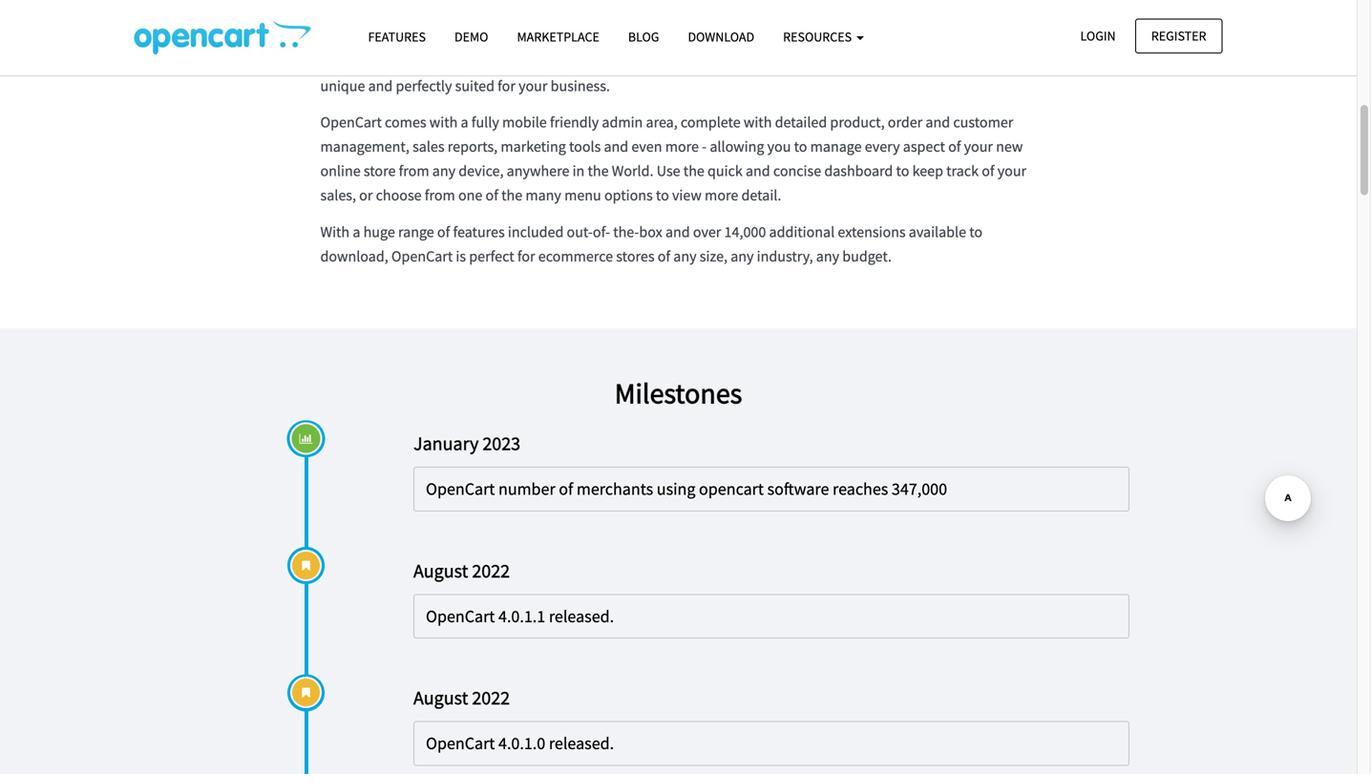 Task type: vqa. For each thing, say whether or not it's contained in the screenshot.
the top THE HOW
no



Task type: locate. For each thing, give the bounding box(es) containing it.
0 horizontal spatial store
[[364, 162, 396, 181]]

stick with the modern, responsive default theme or choose from thousands of themes online to make your store unique and perfectly suited for your business.
[[321, 52, 1031, 95]]

opencart 4.0.1.1 released.
[[426, 606, 614, 627]]

0 horizontal spatial or
[[359, 186, 373, 205]]

0 vertical spatial choose
[[366, 15, 412, 35]]

more left -
[[666, 137, 699, 156]]

0 vertical spatial online
[[869, 52, 909, 71]]

august 2022
[[414, 559, 510, 583], [414, 686, 510, 710]]

2 vertical spatial from
[[425, 186, 455, 205]]

0 vertical spatial or
[[633, 52, 646, 71]]

and up aspect
[[926, 113, 951, 132]]

store down management,
[[364, 162, 396, 181]]

0 horizontal spatial with
[[355, 52, 383, 71]]

with
[[355, 52, 383, 71], [430, 113, 458, 132], [744, 113, 772, 132]]

opencart down the range
[[392, 247, 453, 266]]

0 vertical spatial august
[[414, 559, 468, 583]]

a left the fully
[[461, 113, 469, 132]]

with right stick
[[355, 52, 383, 71]]

resources link
[[769, 20, 879, 54]]

reaches
[[833, 479, 889, 500]]

1 august 2022 from the top
[[414, 559, 510, 583]]

1 vertical spatial choose
[[649, 52, 695, 71]]

customer
[[954, 113, 1014, 132]]

login link
[[1065, 19, 1133, 53]]

download,
[[321, 247, 389, 266]]

a
[[461, 113, 469, 132], [353, 222, 361, 241]]

features
[[368, 28, 426, 45]]

included
[[508, 222, 564, 241]]

download link
[[674, 20, 769, 54]]

and down 'admin'
[[604, 137, 629, 156]]

0 vertical spatial a
[[461, 113, 469, 132]]

1 vertical spatial more
[[705, 186, 739, 205]]

to down platform
[[736, 15, 750, 35]]

no
[[431, 0, 448, 10]]

online inside opencart comes with a fully mobile friendly admin area, complete with detailed product, order and customer management, sales reports, marketing tools and even more - allowing you to manage every aspect of your new online store from any device, anywhere in the world. use the quick and concise dashboard to keep track of your sales, or choose from one of the many menu options to view more detail.
[[321, 162, 361, 181]]

track
[[947, 162, 979, 181]]

0 vertical spatial new
[[836, 0, 863, 10]]

for down the responsive
[[498, 76, 516, 95]]

with up allowing
[[744, 113, 772, 132]]

for up "accepting"
[[783, 0, 801, 10]]

store inside stick with the modern, responsive default theme or choose from thousands of themes online to make your store unique and perfectly suited for your business.
[[999, 52, 1031, 71]]

1 horizontal spatial a
[[461, 113, 469, 132]]

your up "accepting"
[[804, 0, 833, 10]]

and inside stick with the modern, responsive default theme or choose from thousands of themes online to make your store unique and perfectly suited for your business.
[[368, 76, 393, 95]]

dashboard
[[825, 162, 894, 181]]

2 horizontal spatial with
[[744, 113, 772, 132]]

number
[[499, 479, 556, 500]]

no
[[321, 0, 339, 10]]

choose up the range
[[376, 186, 422, 205]]

add
[[539, 15, 564, 35]]

customizable
[[637, 0, 722, 10]]

from left one
[[425, 186, 455, 205]]

2 2022 from the top
[[472, 686, 510, 710]]

for inside with a huge range of features included out-of- the-box and over 14,000 additional extensions available to download, opencart is perfect for ecommerce stores of any size, any industry, any budget.
[[518, 247, 536, 266]]

with up sales in the left top of the page
[[430, 113, 458, 132]]

area,
[[646, 113, 678, 132]]

2 august from the top
[[414, 686, 468, 710]]

0 vertical spatial 2022
[[472, 559, 510, 583]]

to right "you" at the right top
[[794, 137, 808, 156]]

released. for opencart 4.0.1.1 released.
[[549, 606, 614, 627]]

online
[[869, 52, 909, 71], [321, 162, 361, 181]]

in
[[573, 162, 585, 181]]

0 horizontal spatial for
[[498, 76, 516, 95]]

choose down you're
[[649, 52, 695, 71]]

1 horizontal spatial new
[[997, 137, 1024, 156]]

view
[[672, 186, 702, 205]]

of right the range
[[437, 222, 450, 241]]

online down orders.
[[869, 52, 909, 71]]

0 horizontal spatial a
[[353, 222, 361, 241]]

aspect
[[903, 137, 946, 156]]

4.0.1.1
[[499, 606, 546, 627]]

of right number at the bottom of page
[[559, 479, 573, 500]]

features link
[[354, 20, 440, 54]]

theme
[[588, 52, 630, 71]]

0 horizontal spatial more
[[666, 137, 699, 156]]

online up sales, at the top
[[321, 162, 361, 181]]

august 2022 up opencart 4.0.1.0 released.
[[414, 686, 510, 710]]

of
[[802, 52, 815, 71], [949, 137, 961, 156], [982, 162, 995, 181], [486, 186, 499, 205], [437, 222, 450, 241], [658, 247, 671, 266], [559, 479, 573, 500]]

1 vertical spatial for
[[498, 76, 516, 95]]

your down no
[[415, 15, 444, 35]]

opencart left 4.0.1.1
[[426, 606, 495, 627]]

out-
[[567, 222, 593, 241]]

from down sales in the left top of the page
[[399, 162, 430, 181]]

any down sales in the left top of the page
[[433, 162, 456, 181]]

and up the detail.
[[746, 162, 771, 181]]

opencart up management,
[[321, 113, 382, 132]]

store inside opencart comes with a fully mobile friendly admin area, complete with detailed product, order and customer management, sales reports, marketing tools and even more - allowing you to manage every aspect of your new online store from any device, anywhere in the world. use the quick and concise dashboard to keep track of your sales, or choose from one of the many menu options to view more detail.
[[364, 162, 396, 181]]

august
[[414, 559, 468, 583], [414, 686, 468, 710]]

august for opencart 4.0.1.1 released.
[[414, 559, 468, 583]]

from down 'download'
[[698, 52, 729, 71]]

opencart - company image
[[134, 20, 311, 54]]

your
[[804, 0, 833, 10], [415, 15, 444, 35], [967, 52, 996, 71], [519, 76, 548, 95], [965, 137, 994, 156], [998, 162, 1027, 181]]

1 vertical spatial from
[[399, 162, 430, 181]]

2 released. from the top
[[549, 733, 614, 755]]

any down 14,000
[[731, 247, 754, 266]]

1 2022 from the top
[[472, 559, 510, 583]]

1 vertical spatial store
[[364, 162, 396, 181]]

opencart
[[321, 113, 382, 132], [392, 247, 453, 266], [426, 479, 495, 500], [426, 606, 495, 627], [426, 733, 495, 755]]

2023
[[483, 432, 521, 456]]

and right the unique
[[368, 76, 393, 95]]

4.0.1.0
[[499, 733, 546, 755]]

monthly
[[342, 0, 396, 10]]

mobile
[[502, 113, 547, 132]]

to right "available"
[[970, 222, 983, 241]]

software
[[768, 479, 830, 500]]

management,
[[321, 137, 410, 156]]

1 horizontal spatial online
[[869, 52, 909, 71]]

any left size,
[[674, 247, 697, 266]]

device,
[[459, 162, 504, 181]]

to inside with a huge range of features included out-of- the-box and over 14,000 additional extensions available to download, opencart is perfect for ecommerce stores of any size, any industry, any budget.
[[970, 222, 983, 241]]

anywhere
[[507, 162, 570, 181]]

2022 up opencart 4.0.1.0 released.
[[472, 686, 510, 710]]

0 vertical spatial released.
[[549, 606, 614, 627]]

fees,
[[399, 0, 428, 10]]

quick
[[708, 162, 743, 181]]

platform
[[725, 0, 780, 10]]

1 horizontal spatial or
[[633, 52, 646, 71]]

products
[[567, 15, 624, 35]]

for
[[783, 0, 801, 10], [498, 76, 516, 95], [518, 247, 536, 266]]

2022 for 4.0.1.0
[[472, 686, 510, 710]]

range
[[398, 222, 434, 241]]

1 vertical spatial new
[[997, 137, 1024, 156]]

released. right 4.0.1.0
[[549, 733, 614, 755]]

1 vertical spatial a
[[353, 222, 361, 241]]

2022 up 'opencart 4.0.1.1 released.'
[[472, 559, 510, 583]]

1 vertical spatial 2022
[[472, 686, 510, 710]]

any
[[433, 162, 456, 181], [674, 247, 697, 266], [731, 247, 754, 266], [817, 247, 840, 266]]

product,
[[831, 113, 885, 132]]

0 vertical spatial for
[[783, 0, 801, 10]]

box
[[639, 222, 663, 241]]

1 vertical spatial august 2022
[[414, 686, 510, 710]]

opencart comes with a fully mobile friendly admin area, complete with detailed product, order and customer management, sales reports, marketing tools and even more - allowing you to manage every aspect of your new online store from any device, anywhere in the world. use the quick and concise dashboard to keep track of your sales, or choose from one of the many menu options to view more detail.
[[321, 113, 1027, 205]]

order
[[888, 113, 923, 132]]

opencart down january 2023
[[426, 479, 495, 500]]

1 horizontal spatial store
[[999, 52, 1031, 71]]

one
[[459, 186, 483, 205]]

and right the box
[[666, 222, 690, 241]]

simply
[[983, 0, 1027, 10]]

more
[[666, 137, 699, 156], [705, 186, 739, 205]]

0 horizontal spatial online
[[321, 162, 361, 181]]

0 vertical spatial august 2022
[[414, 559, 510, 583]]

more down 'quick' in the top of the page
[[705, 186, 739, 205]]

the down features
[[386, 52, 407, 71]]

to left make
[[912, 52, 925, 71]]

1 august from the top
[[414, 559, 468, 583]]

the up view
[[684, 162, 705, 181]]

new inside no monthly fees, no catches; just an effective and customizable platform for your new ecommerce store. simply install, choose your template, and add products and you're ready to start accepting orders.
[[836, 0, 863, 10]]

opencart for opencart 4.0.1.1 released.
[[426, 606, 495, 627]]

over
[[693, 222, 722, 241]]

august 2022 for opencart 4.0.1.0 released.
[[414, 686, 510, 710]]

to left keep
[[897, 162, 910, 181]]

or inside stick with the modern, responsive default theme or choose from thousands of themes online to make your store unique and perfectly suited for your business.
[[633, 52, 646, 71]]

0 vertical spatial ecommerce
[[866, 0, 941, 10]]

store.
[[944, 0, 980, 10]]

august 2022 up 'opencart 4.0.1.1 released.'
[[414, 559, 510, 583]]

a right with
[[353, 222, 361, 241]]

of inside stick with the modern, responsive default theme or choose from thousands of themes online to make your store unique and perfectly suited for your business.
[[802, 52, 815, 71]]

choose inside opencart comes with a fully mobile friendly admin area, complete with detailed product, order and customer management, sales reports, marketing tools and even more - allowing you to manage every aspect of your new online store from any device, anywhere in the world. use the quick and concise dashboard to keep track of your sales, or choose from one of the many menu options to view more detail.
[[376, 186, 422, 205]]

store down simply
[[999, 52, 1031, 71]]

options
[[605, 186, 653, 205]]

new up orders.
[[836, 0, 863, 10]]

milestones
[[615, 375, 743, 411]]

or right sales, at the top
[[359, 186, 373, 205]]

accepting
[[785, 15, 847, 35]]

even
[[632, 137, 663, 156]]

and inside with a huge range of features included out-of- the-box and over 14,000 additional extensions available to download, opencart is perfect for ecommerce stores of any size, any industry, any budget.
[[666, 222, 690, 241]]

choose down monthly
[[366, 15, 412, 35]]

choose
[[366, 15, 412, 35], [649, 52, 695, 71], [376, 186, 422, 205]]

of down resources
[[802, 52, 815, 71]]

1 horizontal spatial ecommerce
[[866, 0, 941, 10]]

1 vertical spatial online
[[321, 162, 361, 181]]

for inside stick with the modern, responsive default theme or choose from thousands of themes online to make your store unique and perfectly suited for your business.
[[498, 76, 516, 95]]

august up 'opencart 4.0.1.1 released.'
[[414, 559, 468, 583]]

ecommerce down out-
[[539, 247, 613, 266]]

2 vertical spatial for
[[518, 247, 536, 266]]

new down customer
[[997, 137, 1024, 156]]

1 vertical spatial or
[[359, 186, 373, 205]]

of right "track"
[[982, 162, 995, 181]]

0 horizontal spatial ecommerce
[[539, 247, 613, 266]]

thousands
[[732, 52, 799, 71]]

august up opencart 4.0.1.0 released.
[[414, 686, 468, 710]]

you
[[768, 137, 791, 156]]

2 horizontal spatial for
[[783, 0, 801, 10]]

stores
[[616, 247, 655, 266]]

ecommerce up orders.
[[866, 0, 941, 10]]

ready
[[697, 15, 733, 35]]

your right make
[[967, 52, 996, 71]]

1 released. from the top
[[549, 606, 614, 627]]

0 vertical spatial more
[[666, 137, 699, 156]]

1 vertical spatial released.
[[549, 733, 614, 755]]

released. right 4.0.1.1
[[549, 606, 614, 627]]

and
[[609, 0, 634, 10], [511, 15, 536, 35], [627, 15, 651, 35], [368, 76, 393, 95], [926, 113, 951, 132], [604, 137, 629, 156], [746, 162, 771, 181], [666, 222, 690, 241]]

0 vertical spatial from
[[698, 52, 729, 71]]

or down blog
[[633, 52, 646, 71]]

for down included at the top of page
[[518, 247, 536, 266]]

opencart for opencart 4.0.1.0 released.
[[426, 733, 495, 755]]

1 horizontal spatial for
[[518, 247, 536, 266]]

your up mobile
[[519, 76, 548, 95]]

with
[[321, 222, 350, 241]]

2022
[[472, 559, 510, 583], [472, 686, 510, 710]]

a inside with a huge range of features included out-of- the-box and over 14,000 additional extensions available to download, opencart is perfect for ecommerce stores of any size, any industry, any budget.
[[353, 222, 361, 241]]

2 vertical spatial choose
[[376, 186, 422, 205]]

2 august 2022 from the top
[[414, 686, 510, 710]]

0 vertical spatial store
[[999, 52, 1031, 71]]

0 horizontal spatial new
[[836, 0, 863, 10]]

of right one
[[486, 186, 499, 205]]

1 vertical spatial august
[[414, 686, 468, 710]]

opencart inside opencart comes with a fully mobile friendly admin area, complete with detailed product, order and customer management, sales reports, marketing tools and even more - allowing you to manage every aspect of your new online store from any device, anywhere in the world. use the quick and concise dashboard to keep track of your sales, or choose from one of the many menu options to view more detail.
[[321, 113, 382, 132]]

from
[[698, 52, 729, 71], [399, 162, 430, 181], [425, 186, 455, 205]]

complete
[[681, 113, 741, 132]]

blog link
[[614, 20, 674, 54]]

1 vertical spatial ecommerce
[[539, 247, 613, 266]]

friendly
[[550, 113, 599, 132]]

opencart left 4.0.1.0
[[426, 733, 495, 755]]

1 horizontal spatial with
[[430, 113, 458, 132]]



Task type: describe. For each thing, give the bounding box(es) containing it.
download
[[688, 28, 755, 45]]

no monthly fees, no catches; just an effective and customizable platform for your new ecommerce store. simply install, choose your template, and add products and you're ready to start accepting orders.
[[321, 0, 1027, 35]]

keep
[[913, 162, 944, 181]]

or inside opencart comes with a fully mobile friendly admin area, complete with detailed product, order and customer management, sales reports, marketing tools and even more - allowing you to manage every aspect of your new online store from any device, anywhere in the world. use the quick and concise dashboard to keep track of your sales, or choose from one of the many menu options to view more detail.
[[359, 186, 373, 205]]

just
[[506, 0, 530, 10]]

install,
[[321, 15, 363, 35]]

perfect
[[469, 247, 515, 266]]

opencart for opencart comes with a fully mobile friendly admin area, complete with detailed product, order and customer management, sales reports, marketing tools and even more - allowing you to manage every aspect of your new online store from any device, anywhere in the world. use the quick and concise dashboard to keep track of your sales, or choose from one of the many menu options to view more detail.
[[321, 113, 382, 132]]

use
[[657, 162, 681, 181]]

for inside no monthly fees, no catches; just an effective and customizable platform for your new ecommerce store. simply install, choose your template, and add products and you're ready to start accepting orders.
[[783, 0, 801, 10]]

detailed
[[775, 113, 828, 132]]

of-
[[593, 222, 610, 241]]

reports,
[[448, 137, 498, 156]]

perfectly
[[396, 76, 452, 95]]

unique
[[321, 76, 365, 95]]

choose inside stick with the modern, responsive default theme or choose from thousands of themes online to make your store unique and perfectly suited for your business.
[[649, 52, 695, 71]]

of up "track"
[[949, 137, 961, 156]]

concise
[[774, 162, 822, 181]]

manage
[[811, 137, 862, 156]]

with a huge range of features included out-of- the-box and over 14,000 additional extensions available to download, opencart is perfect for ecommerce stores of any size, any industry, any budget.
[[321, 222, 983, 266]]

a inside opencart comes with a fully mobile friendly admin area, complete with detailed product, order and customer management, sales reports, marketing tools and even more - allowing you to manage every aspect of your new online store from any device, anywhere in the world. use the quick and concise dashboard to keep track of your sales, or choose from one of the many menu options to view more detail.
[[461, 113, 469, 132]]

detail.
[[742, 186, 782, 205]]

blog
[[628, 28, 660, 45]]

you're
[[654, 15, 694, 35]]

the left many
[[502, 186, 523, 205]]

your right "track"
[[998, 162, 1027, 181]]

opencart for opencart number of merchants using opencart software reaches 347,000
[[426, 479, 495, 500]]

and down just
[[511, 15, 536, 35]]

choose inside no monthly fees, no catches; just an effective and customizable platform for your new ecommerce store. simply install, choose your template, and add products and you're ready to start accepting orders.
[[366, 15, 412, 35]]

many
[[526, 186, 562, 205]]

january 2023
[[414, 432, 521, 456]]

admin
[[602, 113, 643, 132]]

budget.
[[843, 247, 892, 266]]

orders.
[[850, 15, 895, 35]]

online inside stick with the modern, responsive default theme or choose from thousands of themes online to make your store unique and perfectly suited for your business.
[[869, 52, 909, 71]]

august for opencart 4.0.1.0 released.
[[414, 686, 468, 710]]

modern,
[[410, 52, 465, 71]]

sales,
[[321, 186, 356, 205]]

new inside opencart comes with a fully mobile friendly admin area, complete with detailed product, order and customer management, sales reports, marketing tools and even more - allowing you to manage every aspect of your new online store from any device, anywhere in the world. use the quick and concise dashboard to keep track of your sales, or choose from one of the many menu options to view more detail.
[[997, 137, 1024, 156]]

for for the-
[[518, 247, 536, 266]]

any down the additional
[[817, 247, 840, 266]]

using
[[657, 479, 696, 500]]

login
[[1081, 27, 1116, 44]]

catches;
[[451, 0, 503, 10]]

register
[[1152, 27, 1207, 44]]

is
[[456, 247, 466, 266]]

the right in on the left top of the page
[[588, 162, 609, 181]]

2022 for 4.0.1.1
[[472, 559, 510, 583]]

ecommerce inside with a huge range of features included out-of- the-box and over 14,000 additional extensions available to download, opencart is perfect for ecommerce stores of any size, any industry, any budget.
[[539, 247, 613, 266]]

sales
[[413, 137, 445, 156]]

size,
[[700, 247, 728, 266]]

the-
[[613, 222, 639, 241]]

marketplace link
[[503, 20, 614, 54]]

start
[[753, 15, 782, 35]]

marketing
[[501, 137, 566, 156]]

suited
[[455, 76, 495, 95]]

demo link
[[440, 20, 503, 54]]

opencart inside with a huge range of features included out-of- the-box and over 14,000 additional extensions available to download, opencart is perfect for ecommerce stores of any size, any industry, any budget.
[[392, 247, 453, 266]]

opencart
[[699, 479, 764, 500]]

to left view
[[656, 186, 669, 205]]

and up products
[[609, 0, 634, 10]]

1 horizontal spatial more
[[705, 186, 739, 205]]

14,000
[[725, 222, 766, 241]]

tools
[[569, 137, 601, 156]]

every
[[865, 137, 900, 156]]

features
[[453, 222, 505, 241]]

an
[[533, 0, 549, 10]]

make
[[928, 52, 964, 71]]

extensions
[[838, 222, 906, 241]]

responsive
[[468, 52, 537, 71]]

and left you're
[[627, 15, 651, 35]]

menu
[[565, 186, 602, 205]]

demo
[[455, 28, 489, 45]]

with inside stick with the modern, responsive default theme or choose from thousands of themes online to make your store unique and perfectly suited for your business.
[[355, 52, 383, 71]]

stick
[[321, 52, 352, 71]]

of down the box
[[658, 247, 671, 266]]

released. for opencart 4.0.1.0 released.
[[549, 733, 614, 755]]

to inside no monthly fees, no catches; just an effective and customizable platform for your new ecommerce store. simply install, choose your template, and add products and you're ready to start accepting orders.
[[736, 15, 750, 35]]

ecommerce inside no monthly fees, no catches; just an effective and customizable platform for your new ecommerce store. simply install, choose your template, and add products and you're ready to start accepting orders.
[[866, 0, 941, 10]]

january
[[414, 432, 479, 456]]

business.
[[551, 76, 610, 95]]

for for from
[[498, 76, 516, 95]]

the inside stick with the modern, responsive default theme or choose from thousands of themes online to make your store unique and perfectly suited for your business.
[[386, 52, 407, 71]]

additional
[[770, 222, 835, 241]]

resources
[[784, 28, 855, 45]]

august 2022 for opencart 4.0.1.1 released.
[[414, 559, 510, 583]]

from inside stick with the modern, responsive default theme or choose from thousands of themes online to make your store unique and perfectly suited for your business.
[[698, 52, 729, 71]]

your down customer
[[965, 137, 994, 156]]

template,
[[447, 15, 508, 35]]

opencart 4.0.1.0 released.
[[426, 733, 614, 755]]

to inside stick with the modern, responsive default theme or choose from thousands of themes online to make your store unique and perfectly suited for your business.
[[912, 52, 925, 71]]

any inside opencart comes with a fully mobile friendly admin area, complete with detailed product, order and customer management, sales reports, marketing tools and even more - allowing you to manage every aspect of your new online store from any device, anywhere in the world. use the quick and concise dashboard to keep track of your sales, or choose from one of the many menu options to view more detail.
[[433, 162, 456, 181]]

-
[[702, 137, 707, 156]]

themes
[[818, 52, 866, 71]]

comes
[[385, 113, 427, 132]]



